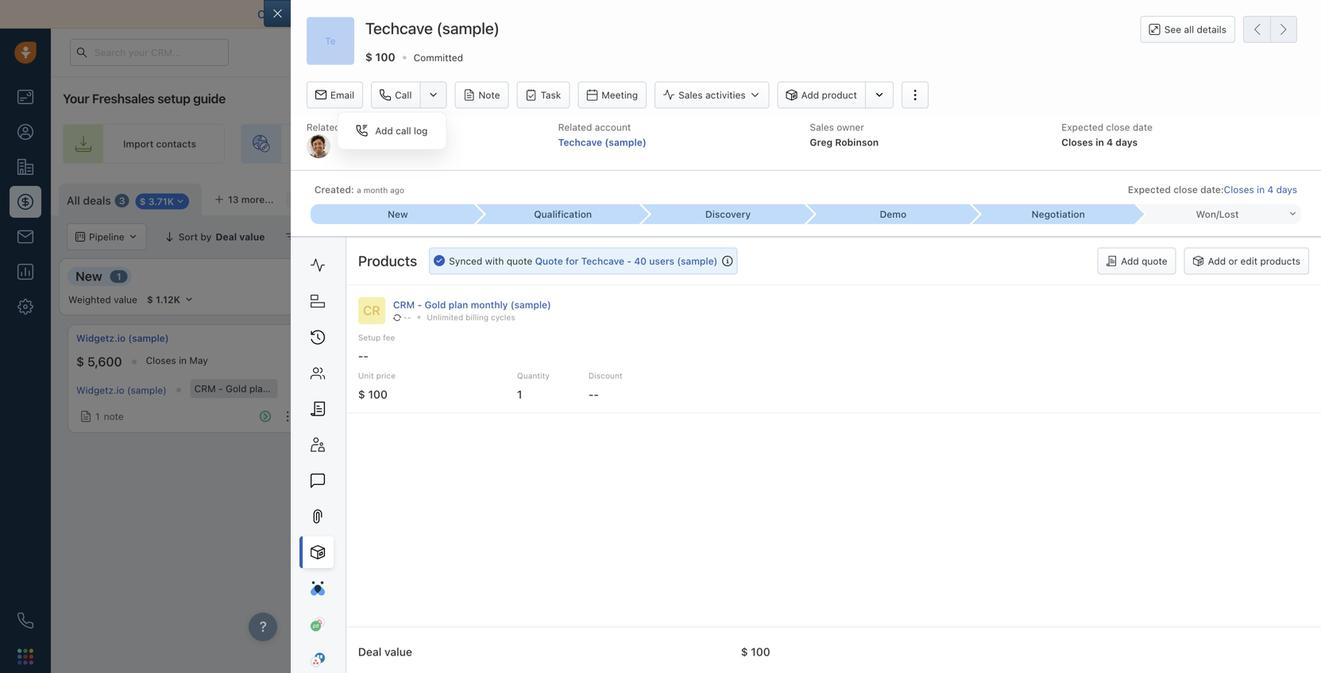 Task type: describe. For each thing, give the bounding box(es) containing it.
te
[[325, 35, 336, 46]]

activities
[[706, 89, 746, 101]]

discovery inside the techcave (sample) dialog
[[706, 209, 751, 220]]

5,600
[[87, 354, 122, 369]]

invite
[[507, 138, 532, 149]]

quote for techcave - 40 users (sample) link
[[535, 254, 718, 268]]

note for qualification
[[362, 408, 382, 419]]

100 inside unit price $ 100
[[368, 388, 388, 401]]

1 inside quantity 1
[[517, 388, 522, 401]]

gold inside the techcave (sample) dialog
[[425, 299, 446, 310]]

demo link
[[806, 204, 971, 224]]

0 horizontal spatial new
[[75, 269, 102, 284]]

set up your sales pipeline
[[1113, 138, 1231, 149]]

1 vertical spatial and
[[1144, 231, 1161, 242]]

2 widgetz.io (sample) link from the top
[[76, 385, 167, 396]]

meeting button
[[578, 82, 647, 109]]

(sample) inside "synced with quote quote for techcave - 40 users (sample)"
[[677, 255, 718, 267]]

$ inside unit price $ 100
[[358, 388, 365, 401]]

add quote button
[[1098, 247, 1177, 274]]

mailbox
[[331, 8, 372, 21]]

deal
[[358, 645, 382, 658]]

products
[[358, 252, 417, 269]]

date:
[[1201, 184, 1224, 195]]

(sample) inside 'acme inc (sample)' link
[[379, 333, 420, 344]]

invite your team link
[[446, 124, 609, 164]]

all deals link
[[67, 193, 111, 209]]

products
[[1261, 255, 1301, 267]]

1 vertical spatial plan
[[249, 383, 268, 394]]

expected for expected close date:
[[1128, 184, 1171, 195]]

2 horizontal spatial 1 note
[[1101, 411, 1130, 422]]

days for expected close date: closes in 4 days
[[1277, 184, 1298, 195]]

closes in may
[[146, 355, 208, 366]]

in inside expected close date closes in 4 days
[[1096, 137, 1104, 148]]

quote
[[535, 255, 563, 267]]

new inside the techcave (sample) dialog
[[388, 209, 408, 220]]

qualification link
[[476, 204, 641, 224]]

in left the may
[[179, 355, 187, 366]]

product
[[822, 89, 857, 101]]

filter
[[310, 231, 332, 242]]

created: a month ago
[[315, 184, 404, 195]]

(sample) inside related account techcave (sample)
[[605, 137, 647, 148]]

meeting
[[602, 90, 638, 101]]

crm inside the techcave (sample) dialog
[[393, 299, 415, 310]]

1 vertical spatial $ 100
[[335, 354, 368, 369]]

won
[[1196, 209, 1217, 220]]

import for import contacts
[[123, 138, 154, 149]]

2 horizontal spatial note
[[1110, 411, 1130, 422]]

created:
[[315, 184, 354, 195]]

3
[[119, 195, 125, 206]]

expected for expected close date
[[1062, 122, 1104, 133]]

deal for all
[[421, 231, 440, 242]]

all deal owners
[[406, 231, 476, 242]]

bring in website leads link
[[241, 124, 430, 164]]

contact
[[343, 122, 377, 133]]

see all details button
[[1141, 16, 1236, 43]]

13 more...
[[228, 194, 274, 205]]

add for add quote
[[1121, 255, 1139, 267]]

0 vertical spatial techcave
[[365, 19, 433, 37]]

fee
[[383, 333, 395, 342]]

2 inc from the top
[[362, 383, 376, 394]]

related for related contact
[[307, 122, 341, 133]]

(sample) down price
[[379, 383, 418, 394]]

setup
[[358, 333, 381, 342]]

container_wx8msf4aqz5i3rn1 image
[[286, 231, 297, 242]]

set
[[1113, 138, 1129, 149]]

2-
[[563, 8, 575, 21]]

call
[[395, 90, 412, 101]]

1 widgetz.io from the top
[[76, 333, 126, 344]]

40
[[634, 255, 647, 267]]

your
[[63, 91, 89, 106]]

import deals
[[1143, 192, 1201, 203]]

add deal button
[[1244, 184, 1314, 211]]

Search your CRM... text field
[[70, 39, 229, 66]]

1 vertical spatial negotiation
[[1081, 269, 1151, 284]]

add or edit products button
[[1185, 247, 1310, 274]]

add product
[[801, 89, 857, 101]]

sales for sales activities
[[679, 89, 703, 101]]

import contacts link
[[63, 124, 225, 164]]

0 horizontal spatial discovery
[[590, 269, 649, 284]]

⌘
[[290, 194, 299, 205]]

your for connect
[[305, 8, 328, 21]]

container_wx8msf4aqz5i3rn1 image inside quotas and forecasting link
[[1094, 231, 1105, 242]]

unit price $ 100
[[358, 371, 396, 401]]

⌘ o
[[290, 194, 309, 205]]

task button
[[517, 82, 570, 109]]

note button
[[455, 82, 509, 109]]

import contacts
[[123, 138, 196, 149]]

a
[[357, 185, 361, 195]]

1 vertical spatial monthly
[[271, 383, 307, 394]]

pipeline
[[1195, 138, 1231, 149]]

quantity 1
[[517, 371, 550, 401]]

edit
[[1241, 255, 1258, 267]]

guide
[[193, 91, 226, 106]]

deals for import
[[1176, 192, 1201, 203]]

month
[[364, 185, 388, 195]]

value
[[385, 645, 412, 658]]

bring in website leads
[[301, 138, 402, 149]]

techcave (sample) link
[[558, 137, 647, 148]]

1 acme from the top
[[335, 333, 360, 344]]

unlimited billing cycles
[[427, 313, 515, 322]]

account
[[595, 122, 631, 133]]

deliverability
[[433, 8, 500, 21]]

see all details
[[1165, 24, 1227, 35]]

1 note for new
[[95, 411, 124, 422]]

connect
[[258, 8, 302, 21]]

techcave inside related account techcave (sample)
[[558, 137, 602, 148]]

sales owner greg robinson
[[810, 122, 879, 148]]

13 more... button
[[206, 188, 283, 211]]

sales
[[1169, 138, 1192, 149]]

(sample) up committed
[[437, 19, 500, 37]]

billing
[[466, 313, 489, 322]]

1 acme inc (sample) link from the top
[[335, 331, 420, 345]]

monthly inside the techcave (sample) dialog
[[471, 299, 508, 310]]

lost
[[1220, 209, 1239, 220]]

see
[[1165, 24, 1182, 35]]

add for add call log
[[375, 125, 393, 136]]

all for deals
[[67, 194, 80, 207]]

with
[[485, 255, 504, 266]]

1 vertical spatial crm
[[194, 383, 216, 394]]

of
[[626, 8, 637, 21]]

(sample) inside widgetz.io (sample) link
[[128, 333, 169, 344]]

unlimited
[[427, 313, 463, 322]]

2 widgetz.io from the top
[[76, 385, 124, 396]]

phone element
[[10, 605, 41, 636]]

date
[[1133, 122, 1153, 133]]

all for deal
[[406, 231, 418, 242]]

freshsales
[[92, 91, 155, 106]]

deals for all
[[83, 194, 111, 207]]

1 widgetz.io (sample) link from the top
[[76, 331, 169, 345]]



Task type: vqa. For each thing, say whether or not it's contained in the screenshot.
Quotas and Forecasting
yes



Task type: locate. For each thing, give the bounding box(es) containing it.
1 related from the left
[[307, 122, 341, 133]]

0 vertical spatial widgetz.io (sample) link
[[76, 331, 169, 345]]

0 vertical spatial widgetz.io
[[76, 333, 126, 344]]

techcave (sample)
[[365, 19, 500, 37]]

quote inside "synced with quote quote for techcave - 40 users (sample)"
[[507, 255, 533, 266]]

quotas and forecasting
[[1109, 231, 1218, 242]]

inc left fee
[[363, 333, 377, 344]]

days inside expected close date closes in 4 days
[[1116, 137, 1138, 148]]

1 widgetz.io (sample) from the top
[[76, 333, 169, 344]]

connect your mailbox link
[[258, 8, 375, 21]]

1 horizontal spatial import
[[1143, 192, 1174, 203]]

closes left the may
[[146, 355, 176, 366]]

details
[[1197, 24, 1227, 35]]

quote right with
[[507, 255, 533, 266]]

0 vertical spatial $ 100
[[365, 50, 395, 63]]

0 horizontal spatial closes
[[146, 355, 176, 366]]

unit
[[358, 371, 374, 380]]

all
[[1184, 24, 1194, 35]]

widgetz.io (sample) link down 5,600
[[76, 385, 167, 396]]

4
[[1107, 137, 1113, 148], [1268, 184, 1274, 195]]

qualification up for
[[534, 209, 592, 220]]

negotiation
[[1032, 209, 1085, 220], [1081, 269, 1151, 284]]

add up search field
[[1265, 192, 1284, 203]]

add call log
[[375, 125, 428, 136]]

0 horizontal spatial your
[[305, 8, 328, 21]]

1 inside button
[[303, 231, 308, 242]]

techcave
[[365, 19, 433, 37], [558, 137, 602, 148], [581, 255, 625, 267]]

close for date
[[1107, 122, 1130, 133]]

quote inside button
[[1142, 255, 1168, 267]]

(sample) down --
[[379, 333, 420, 344]]

o
[[302, 194, 309, 205]]

(sample) up cycles at the top of the page
[[511, 299, 551, 310]]

1 vertical spatial sales
[[810, 122, 834, 133]]

up
[[1131, 138, 1143, 149]]

days down date
[[1116, 137, 1138, 148]]

1 vertical spatial closes
[[1224, 184, 1255, 195]]

1 horizontal spatial 4
[[1268, 184, 1274, 195]]

enable
[[525, 8, 560, 21]]

add for add or edit products
[[1208, 255, 1226, 267]]

2 acme inc (sample) from the top
[[335, 383, 418, 394]]

1 vertical spatial new
[[75, 269, 102, 284]]

1 vertical spatial widgetz.io (sample)
[[76, 385, 167, 396]]

1 vertical spatial 4
[[1268, 184, 1274, 195]]

close
[[1107, 122, 1130, 133], [1174, 184, 1198, 195]]

1 filter applied
[[303, 231, 368, 242]]

add up leads
[[375, 125, 393, 136]]

(sample)
[[437, 19, 500, 37], [605, 137, 647, 148], [677, 255, 718, 267], [511, 299, 551, 310], [128, 333, 169, 344], [379, 333, 420, 344], [379, 383, 418, 394], [310, 383, 349, 394], [127, 385, 167, 396]]

note for new
[[104, 411, 124, 422]]

0 vertical spatial acme inc (sample) link
[[335, 331, 420, 345]]

deal
[[1286, 192, 1306, 203], [421, 231, 440, 242]]

freshworks switcher image
[[17, 649, 33, 665]]

1 horizontal spatial discovery
[[706, 209, 751, 220]]

all left the 3
[[67, 194, 80, 207]]

techcave (sample) dialog
[[264, 0, 1321, 673]]

team
[[557, 138, 580, 149]]

import left contacts
[[123, 138, 154, 149]]

1 horizontal spatial days
[[1277, 184, 1298, 195]]

committed
[[414, 52, 463, 63]]

acme left fee
[[335, 333, 360, 344]]

0 horizontal spatial deals
[[83, 194, 111, 207]]

deal up search field
[[1286, 192, 1306, 203]]

widgetz.io up '$ 5,600'
[[76, 333, 126, 344]]

import deals group
[[1122, 184, 1236, 211]]

0 vertical spatial acme inc (sample)
[[335, 333, 420, 344]]

and
[[503, 8, 522, 21], [1144, 231, 1161, 242]]

4 up search field
[[1268, 184, 1274, 195]]

0 horizontal spatial note
[[104, 411, 124, 422]]

owners
[[443, 231, 476, 242]]

(sample) down closes in may at the left
[[127, 385, 167, 396]]

0 vertical spatial new
[[388, 209, 408, 220]]

1 vertical spatial widgetz.io
[[76, 385, 124, 396]]

container_wx8msf4aqz5i3rn1 image inside all deal owners 'button'
[[389, 231, 400, 242]]

1 vertical spatial widgetz.io (sample) link
[[76, 385, 167, 396]]

qualification
[[534, 209, 592, 220], [333, 269, 409, 284]]

closes for expected close date:
[[1224, 184, 1255, 195]]

discovery
[[706, 209, 751, 220], [590, 269, 649, 284]]

add or edit products
[[1208, 255, 1301, 267]]

1 horizontal spatial deal
[[1286, 192, 1306, 203]]

new link
[[311, 204, 476, 224]]

1 horizontal spatial crm
[[393, 299, 415, 310]]

call button
[[371, 82, 420, 109]]

1 vertical spatial techcave
[[558, 137, 602, 148]]

quote down quotas and forecasting
[[1142, 255, 1168, 267]]

container_wx8msf4aqz5i3rn1 image
[[389, 231, 400, 242], [1094, 231, 1105, 242], [339, 408, 350, 419], [80, 411, 91, 422], [1086, 411, 1097, 422]]

all down new link
[[406, 231, 418, 242]]

0 vertical spatial widgetz.io (sample)
[[76, 333, 169, 344]]

deal for add
[[1286, 192, 1306, 203]]

in right bring
[[328, 138, 336, 149]]

0 horizontal spatial related
[[307, 122, 341, 133]]

all deals 3
[[67, 194, 125, 207]]

close left "date:"
[[1174, 184, 1198, 195]]

techcave up committed
[[365, 19, 433, 37]]

deal value
[[358, 645, 412, 658]]

2 horizontal spatial your
[[1146, 138, 1166, 149]]

deals up won at the top right
[[1176, 192, 1201, 203]]

and up add quote
[[1144, 231, 1161, 242]]

1 note for qualification
[[354, 408, 382, 419]]

1 vertical spatial crm - gold plan monthly (sample)
[[194, 383, 349, 394]]

setup
[[157, 91, 190, 106]]

your left team
[[534, 138, 555, 149]]

expected down set up your sales pipeline link
[[1128, 184, 1171, 195]]

connect your mailbox to improve deliverability and enable 2-way sync of email conversations.
[[258, 8, 747, 21]]

close for date:
[[1174, 184, 1198, 195]]

0 horizontal spatial close
[[1107, 122, 1130, 133]]

your right up
[[1146, 138, 1166, 149]]

related up team
[[558, 122, 592, 133]]

0 horizontal spatial demo
[[835, 269, 870, 284]]

0 horizontal spatial sales
[[679, 89, 703, 101]]

bring
[[301, 138, 325, 149]]

4 left "set"
[[1107, 137, 1113, 148]]

0 vertical spatial and
[[503, 8, 522, 21]]

0 vertical spatial gold
[[425, 299, 446, 310]]

1 vertical spatial deal
[[421, 231, 440, 242]]

deal left "owners"
[[421, 231, 440, 242]]

deal inside all deal owners 'button'
[[421, 231, 440, 242]]

related inside related account techcave (sample)
[[558, 122, 592, 133]]

1 vertical spatial acme inc (sample)
[[335, 383, 418, 394]]

acme inc (sample) link
[[335, 331, 420, 345], [335, 383, 418, 394]]

1 horizontal spatial new
[[388, 209, 408, 220]]

4 for expected close date closes in 4 days
[[1107, 137, 1113, 148]]

add inside add deal button
[[1265, 192, 1284, 203]]

add inside add product button
[[801, 89, 819, 101]]

import for import deals
[[1143, 192, 1174, 203]]

improve
[[388, 8, 430, 21]]

phone image
[[17, 613, 33, 629]]

add inside add or edit products button
[[1208, 255, 1226, 267]]

price
[[376, 371, 396, 380]]

acme inc (sample) link down cr
[[335, 331, 420, 345]]

negotiation inside the techcave (sample) dialog
[[1032, 209, 1085, 220]]

0 vertical spatial discovery
[[706, 209, 751, 220]]

setup fee --
[[358, 333, 395, 363]]

acme inc (sample) down price
[[335, 383, 418, 394]]

2 widgetz.io (sample) from the top
[[76, 385, 167, 396]]

0 vertical spatial demo
[[880, 209, 907, 220]]

widgetz.io (sample) down 5,600
[[76, 385, 167, 396]]

0 vertical spatial plan
[[449, 299, 468, 310]]

1 horizontal spatial qualification
[[534, 209, 592, 220]]

0 horizontal spatial quote
[[507, 255, 533, 266]]

techcave inside "synced with quote quote for techcave - 40 users (sample)"
[[581, 255, 625, 267]]

1 horizontal spatial sales
[[810, 122, 834, 133]]

discovery link
[[641, 204, 806, 224]]

4 inside expected close date closes in 4 days
[[1107, 137, 1113, 148]]

0 vertical spatial all
[[67, 194, 80, 207]]

crm - gold plan monthly (sample) up "unlimited billing cycles"
[[393, 299, 551, 310]]

your up te
[[305, 8, 328, 21]]

0 vertical spatial monthly
[[471, 299, 508, 310]]

import deals button
[[1122, 184, 1209, 211]]

1 horizontal spatial gold
[[425, 299, 446, 310]]

close image
[[1298, 10, 1306, 18]]

may
[[189, 355, 208, 366]]

import inside "link"
[[123, 138, 154, 149]]

add for add deal
[[1265, 192, 1284, 203]]

add deal
[[1265, 192, 1306, 203]]

crm up --
[[393, 299, 415, 310]]

1 vertical spatial acme
[[335, 383, 360, 394]]

1 horizontal spatial and
[[1144, 231, 1161, 242]]

set up your sales pipeline link
[[1053, 124, 1260, 164]]

0 horizontal spatial crm - gold plan monthly (sample)
[[194, 383, 349, 394]]

acme down unit
[[335, 383, 360, 394]]

1 horizontal spatial 1 note
[[354, 408, 382, 419]]

in left "set"
[[1096, 137, 1104, 148]]

0 vertical spatial 4
[[1107, 137, 1113, 148]]

acme inc (sample) link down price
[[335, 383, 418, 394]]

0 horizontal spatial 4
[[1107, 137, 1113, 148]]

0 vertical spatial acme
[[335, 333, 360, 344]]

closes
[[1062, 137, 1093, 148], [1224, 184, 1255, 195], [146, 355, 176, 366]]

closes for expected close date
[[1062, 137, 1093, 148]]

widgetz.io down '$ 5,600'
[[76, 385, 124, 396]]

expected left date
[[1062, 122, 1104, 133]]

expected close date closes in 4 days
[[1062, 122, 1153, 148]]

1 filter applied button
[[275, 223, 379, 250]]

related for related account techcave (sample)
[[558, 122, 592, 133]]

techcave right for
[[581, 255, 625, 267]]

1 horizontal spatial quote
[[1142, 255, 1168, 267]]

new down all deals link at the top of page
[[75, 269, 102, 284]]

contacts
[[156, 138, 196, 149]]

1 horizontal spatial your
[[534, 138, 555, 149]]

0 horizontal spatial monthly
[[271, 383, 307, 394]]

add inside add quote button
[[1121, 255, 1139, 267]]

(sample) right 'users'
[[677, 255, 718, 267]]

qualification inside qualification 'link'
[[534, 209, 592, 220]]

1 horizontal spatial close
[[1174, 184, 1198, 195]]

1 vertical spatial qualification
[[333, 269, 409, 284]]

ago
[[390, 185, 404, 195]]

add down quotas at the top of page
[[1121, 255, 1139, 267]]

cr
[[363, 303, 380, 318]]

closes up 'lost'
[[1224, 184, 1255, 195]]

1 vertical spatial discovery
[[590, 269, 649, 284]]

your for invite
[[534, 138, 555, 149]]

0 horizontal spatial crm
[[194, 383, 216, 394]]

1 vertical spatial days
[[1277, 184, 1298, 195]]

invite your team
[[507, 138, 580, 149]]

0
[[664, 271, 670, 282]]

sync
[[599, 8, 623, 21]]

techcave down account
[[558, 137, 602, 148]]

2 acme from the top
[[335, 383, 360, 394]]

0 horizontal spatial and
[[503, 8, 522, 21]]

demo inside demo link
[[880, 209, 907, 220]]

0 horizontal spatial qualification
[[333, 269, 409, 284]]

1 horizontal spatial expected
[[1128, 184, 1171, 195]]

4 for expected close date: closes in 4 days
[[1268, 184, 1274, 195]]

expected inside expected close date closes in 4 days
[[1062, 122, 1104, 133]]

2 vertical spatial $ 100
[[741, 645, 771, 658]]

owner
[[837, 122, 864, 133]]

email
[[330, 90, 354, 101]]

deals left the 3
[[83, 194, 111, 207]]

1 horizontal spatial note
[[362, 408, 382, 419]]

import inside button
[[1143, 192, 1174, 203]]

import
[[123, 138, 154, 149], [1143, 192, 1174, 203]]

0 vertical spatial crm - gold plan monthly (sample)
[[393, 299, 551, 310]]

1 vertical spatial expected
[[1128, 184, 1171, 195]]

0 horizontal spatial days
[[1116, 137, 1138, 148]]

qualification up cr
[[333, 269, 409, 284]]

note
[[362, 408, 382, 419], [104, 411, 124, 422], [1110, 411, 1130, 422]]

0 horizontal spatial import
[[123, 138, 154, 149]]

deal inside add deal button
[[1286, 192, 1306, 203]]

all inside 'button'
[[406, 231, 418, 242]]

0 vertical spatial close
[[1107, 122, 1130, 133]]

more...
[[241, 194, 274, 205]]

and left enable
[[503, 8, 522, 21]]

expected close date: closes in 4 days
[[1128, 184, 1298, 195]]

discount --
[[589, 371, 623, 401]]

acme inc (sample)
[[335, 333, 420, 344], [335, 383, 418, 394]]

Search field
[[1236, 223, 1315, 250]]

or
[[1229, 255, 1238, 267]]

note
[[479, 90, 500, 101]]

close inside expected close date closes in 4 days
[[1107, 122, 1130, 133]]

1
[[303, 231, 308, 242], [117, 271, 121, 282], [423, 271, 428, 282], [1165, 271, 1170, 282], [517, 388, 522, 401], [354, 408, 358, 419], [95, 411, 100, 422], [1101, 411, 1106, 422]]

2 acme inc (sample) link from the top
[[335, 383, 418, 394]]

your
[[305, 8, 328, 21], [534, 138, 555, 149], [1146, 138, 1166, 149]]

0 vertical spatial expected
[[1062, 122, 1104, 133]]

1 vertical spatial all
[[406, 231, 418, 242]]

0 horizontal spatial plan
[[249, 383, 268, 394]]

widgetz.io (sample) link up 5,600
[[76, 331, 169, 345]]

1 vertical spatial inc
[[362, 383, 376, 394]]

0 horizontal spatial gold
[[226, 383, 247, 394]]

close up "set"
[[1107, 122, 1130, 133]]

0 vertical spatial qualification
[[534, 209, 592, 220]]

2 horizontal spatial closes
[[1224, 184, 1255, 195]]

website
[[339, 138, 374, 149]]

(sample) up closes in may at the left
[[128, 333, 169, 344]]

quotas
[[1109, 231, 1142, 242]]

demo
[[880, 209, 907, 220], [835, 269, 870, 284]]

days for expected close date closes in 4 days
[[1116, 137, 1138, 148]]

related up bring
[[307, 122, 341, 133]]

add quote
[[1121, 255, 1168, 267]]

in left add deal
[[1257, 184, 1265, 195]]

1 quote from the left
[[507, 255, 533, 266]]

leads
[[377, 138, 402, 149]]

1 inc from the top
[[363, 333, 377, 344]]

sales for sales owner greg robinson
[[810, 122, 834, 133]]

acme inc (sample) down cr
[[335, 333, 420, 344]]

1 acme inc (sample) from the top
[[335, 333, 420, 344]]

applied
[[334, 231, 368, 242]]

greg
[[810, 137, 833, 148]]

widgetz.io (sample) up 5,600
[[76, 333, 169, 344]]

0 vertical spatial closes
[[1062, 137, 1093, 148]]

2 related from the left
[[558, 122, 592, 133]]

13
[[228, 194, 239, 205]]

crm down the may
[[194, 383, 216, 394]]

deals inside button
[[1176, 192, 1201, 203]]

add for add product
[[801, 89, 819, 101]]

1 vertical spatial import
[[1143, 192, 1174, 203]]

sales left activities
[[679, 89, 703, 101]]

- inside "synced with quote quote for techcave - 40 users (sample)"
[[627, 255, 632, 267]]

1 horizontal spatial monthly
[[471, 299, 508, 310]]

0 vertical spatial inc
[[363, 333, 377, 344]]

monthly
[[471, 299, 508, 310], [271, 383, 307, 394]]

related contact
[[307, 122, 377, 133]]

sales up greg
[[810, 122, 834, 133]]

2 quote from the left
[[1142, 255, 1168, 267]]

0 horizontal spatial all
[[67, 194, 80, 207]]

1 horizontal spatial closes
[[1062, 137, 1093, 148]]

call
[[396, 125, 411, 136]]

1 horizontal spatial plan
[[449, 299, 468, 310]]

1 vertical spatial acme inc (sample) link
[[335, 383, 418, 394]]

2 vertical spatial closes
[[146, 355, 176, 366]]

sales inside sales owner greg robinson
[[810, 122, 834, 133]]

add left product
[[801, 89, 819, 101]]

sales
[[679, 89, 703, 101], [810, 122, 834, 133]]

days up search field
[[1277, 184, 1298, 195]]

closes inside expected close date closes in 4 days
[[1062, 137, 1093, 148]]

new down ago
[[388, 209, 408, 220]]

add left or
[[1208, 255, 1226, 267]]

1 horizontal spatial all
[[406, 231, 418, 242]]

(sample) down account
[[605, 137, 647, 148]]

(sample) left unit price $ 100
[[310, 383, 349, 394]]

closes left "set"
[[1062, 137, 1093, 148]]

crm - gold plan monthly (sample) down the may
[[194, 383, 349, 394]]

import up quotas and forecasting
[[1143, 192, 1174, 203]]

0 vertical spatial sales
[[679, 89, 703, 101]]

inc down unit
[[362, 383, 376, 394]]

1 horizontal spatial crm - gold plan monthly (sample)
[[393, 299, 551, 310]]

2 vertical spatial techcave
[[581, 255, 625, 267]]

task
[[541, 90, 561, 101]]

plan inside the techcave (sample) dialog
[[449, 299, 468, 310]]

crm - gold plan monthly (sample) inside the techcave (sample) dialog
[[393, 299, 551, 310]]

1 horizontal spatial deals
[[1176, 192, 1201, 203]]

0 vertical spatial crm
[[393, 299, 415, 310]]

--
[[404, 313, 411, 322]]



